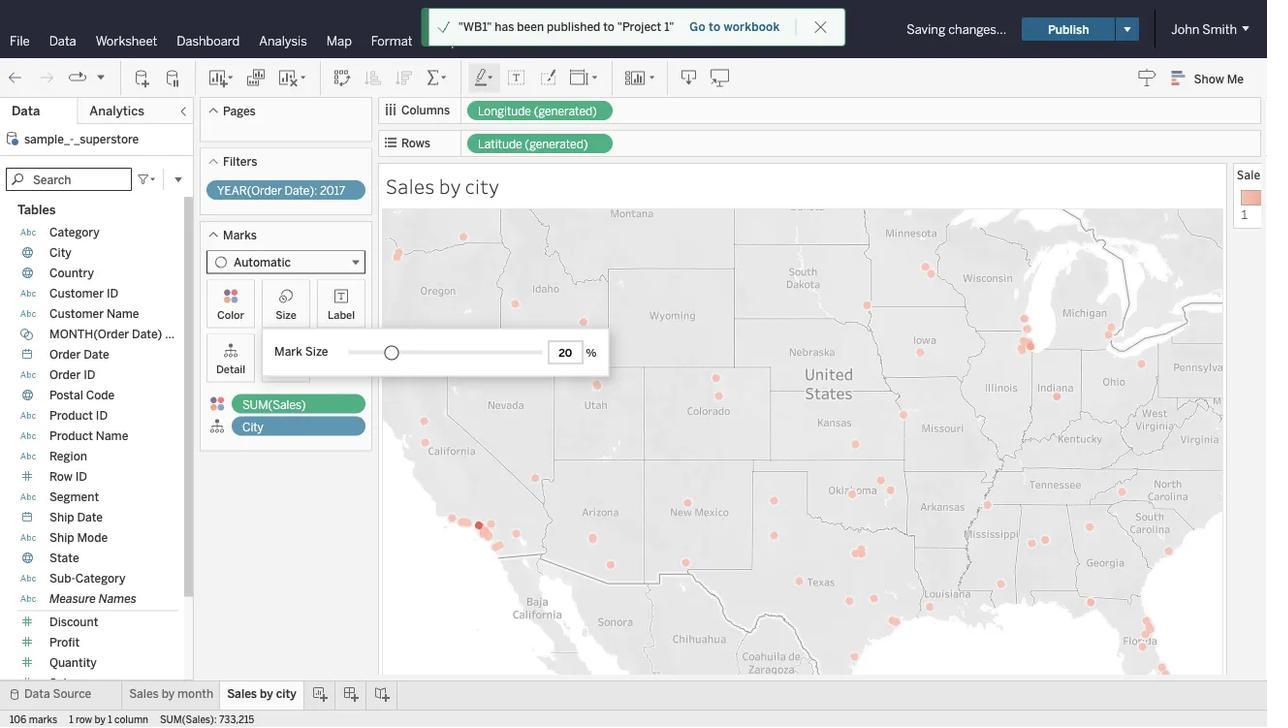 Task type: vqa. For each thing, say whether or not it's contained in the screenshot.
8
no



Task type: locate. For each thing, give the bounding box(es) containing it.
rows
[[402, 136, 431, 150]]

0 vertical spatial data
[[49, 33, 76, 49]]

product down postal
[[49, 409, 93, 423]]

id for customer id
[[107, 287, 119, 301]]

sample_-_superstore
[[24, 132, 139, 146]]

(generated)
[[534, 104, 597, 118], [525, 137, 588, 151]]

_superstore
[[74, 132, 139, 146]]

date up mode
[[77, 511, 103, 525]]

0 vertical spatial category
[[49, 226, 100, 240]]

0 vertical spatial product
[[49, 409, 93, 423]]

1 vertical spatial ship
[[49, 531, 74, 545]]

latitude (generated)
[[478, 137, 588, 151]]

customer down the customer id
[[49, 307, 104, 321]]

ship up state
[[49, 531, 74, 545]]

replay animation image
[[68, 68, 87, 88], [95, 71, 107, 83]]

format workbook image
[[538, 68, 558, 88]]

order id
[[49, 368, 96, 382]]

2 ship from the top
[[49, 531, 74, 545]]

ship date
[[49, 511, 103, 525]]

1 horizontal spatial replay animation image
[[95, 71, 107, 83]]

1 vertical spatial city
[[276, 687, 297, 701]]

to
[[604, 20, 615, 34], [709, 20, 721, 34]]

0 vertical spatial size
[[276, 308, 297, 322]]

swap rows and columns image
[[333, 68, 352, 88]]

source
[[53, 687, 91, 701]]

city
[[465, 173, 499, 199], [276, 687, 297, 701]]

postal
[[49, 388, 83, 403]]

data up 106 marks
[[24, 687, 50, 701]]

order up postal
[[49, 368, 81, 382]]

sales by city down rows
[[386, 173, 499, 199]]

1 product from the top
[[49, 409, 93, 423]]

date down month(order
[[84, 348, 109, 362]]

month(order date) set
[[49, 327, 184, 341]]

dashboard
[[177, 33, 240, 49]]

0 horizontal spatial to
[[604, 20, 615, 34]]

customer down 'country'
[[49, 287, 104, 301]]

106 marks
[[10, 714, 57, 726]]

1 to from the left
[[604, 20, 615, 34]]

product name
[[49, 429, 128, 443]]

1 horizontal spatial city
[[465, 173, 499, 199]]

Mark Size text field
[[548, 341, 583, 364]]

city down "sum(sales)"
[[243, 420, 264, 434]]

1 ship from the top
[[49, 511, 74, 525]]

marks. press enter to open the view data window.. use arrow keys to navigate data visualization elements. image
[[382, 209, 1224, 697]]

id for row id
[[75, 470, 87, 484]]

data source
[[24, 687, 91, 701]]

0 horizontal spatial sales by city
[[227, 687, 297, 701]]

show me button
[[1164, 63, 1262, 93]]

2 to from the left
[[709, 20, 721, 34]]

0 vertical spatial name
[[107, 307, 139, 321]]

size
[[276, 308, 297, 322], [305, 344, 328, 358]]

to left the "project at the top of the page
[[604, 20, 615, 34]]

state
[[49, 551, 79, 566]]

data up redo "image"
[[49, 33, 76, 49]]

fit image
[[569, 68, 600, 88]]

0 horizontal spatial size
[[276, 308, 297, 322]]

id for product id
[[96, 409, 108, 423]]

longitude (generated)
[[478, 104, 597, 118]]

data guide image
[[1138, 68, 1158, 87]]

sales by month
[[129, 687, 214, 701]]

1 vertical spatial date
[[77, 511, 103, 525]]

city up 'country'
[[49, 246, 72, 260]]

sum(sales):
[[160, 714, 217, 726]]

color
[[217, 308, 244, 322]]

1 vertical spatial category
[[75, 572, 126, 586]]

0 vertical spatial date
[[84, 348, 109, 362]]

segment
[[49, 490, 99, 504]]

0 vertical spatial (generated)
[[534, 104, 597, 118]]

data down undo image
[[12, 103, 40, 119]]

sales by city up 733,215
[[227, 687, 297, 701]]

latitude
[[478, 137, 522, 151]]

0 horizontal spatial 1
[[69, 714, 73, 726]]

order up order id
[[49, 348, 81, 362]]

measure
[[49, 592, 96, 606]]

product
[[49, 409, 93, 423], [49, 429, 93, 443]]

sales by city
[[386, 173, 499, 199], [227, 687, 297, 701]]

mode
[[77, 531, 108, 545]]

city
[[49, 246, 72, 260], [243, 420, 264, 434]]

year(order date): 2017
[[217, 184, 346, 198]]

id
[[107, 287, 119, 301], [84, 368, 96, 382], [96, 409, 108, 423], [75, 470, 87, 484]]

(generated) down longitude (generated)
[[525, 137, 588, 151]]

0 horizontal spatial city
[[49, 246, 72, 260]]

category up "measure names"
[[75, 572, 126, 586]]

city down latitude
[[465, 173, 499, 199]]

detail
[[216, 363, 245, 376]]

go to workbook link
[[689, 19, 781, 35]]

date
[[84, 348, 109, 362], [77, 511, 103, 525]]

1 vertical spatial customer
[[49, 307, 104, 321]]

size right mark
[[305, 344, 328, 358]]

1 vertical spatial sales by city
[[227, 687, 297, 701]]

(generated) for longitude (generated)
[[534, 104, 597, 118]]

1 customer from the top
[[49, 287, 104, 301]]

ship down the segment
[[49, 511, 74, 525]]

to inside alert
[[604, 20, 615, 34]]

id up customer name
[[107, 287, 119, 301]]

publish button
[[1023, 17, 1116, 41]]

john smith
[[1172, 21, 1238, 37]]

new worksheet image
[[208, 68, 235, 88]]

2 horizontal spatial 1
[[1242, 206, 1249, 222]]

0 vertical spatial customer
[[49, 287, 104, 301]]

undo image
[[6, 68, 25, 88]]

date for order date
[[84, 348, 109, 362]]

clear sheet image
[[277, 68, 308, 88]]

draft
[[611, 22, 638, 36]]

map
[[327, 33, 352, 49]]

year(order
[[217, 184, 282, 198]]

0 vertical spatial ship
[[49, 511, 74, 525]]

1 horizontal spatial size
[[305, 344, 328, 358]]

2 customer from the top
[[49, 307, 104, 321]]

order
[[49, 348, 81, 362], [49, 368, 81, 382]]

workbook
[[724, 20, 780, 34]]

country
[[49, 266, 94, 280]]

2 order from the top
[[49, 368, 81, 382]]

name down product id
[[96, 429, 128, 443]]

1 vertical spatial product
[[49, 429, 93, 443]]

id right row
[[75, 470, 87, 484]]

id down code
[[96, 409, 108, 423]]

1 horizontal spatial to
[[709, 20, 721, 34]]

to right go
[[709, 20, 721, 34]]

totals image
[[426, 68, 449, 88]]

by left month
[[162, 687, 175, 701]]

product up region
[[49, 429, 93, 443]]

name up 'month(order date) set'
[[107, 307, 139, 321]]

replay animation image right redo "image"
[[68, 68, 87, 88]]

id up postal code
[[84, 368, 96, 382]]

show
[[1195, 72, 1225, 86]]

2 product from the top
[[49, 429, 93, 443]]

replay animation image up analytics
[[95, 71, 107, 83]]

1 order from the top
[[49, 348, 81, 362]]

code
[[86, 388, 115, 403]]

0 vertical spatial sales by city
[[386, 173, 499, 199]]

marks
[[223, 228, 257, 242]]

size up mark
[[276, 308, 297, 322]]

sum(sales)
[[243, 398, 306, 412]]

1
[[1242, 206, 1249, 222], [69, 714, 73, 726], [108, 714, 112, 726]]

by
[[439, 173, 461, 199], [162, 687, 175, 701], [260, 687, 273, 701], [95, 714, 106, 726]]

sales
[[1238, 167, 1267, 183], [386, 173, 435, 199], [49, 677, 79, 691], [129, 687, 159, 701], [227, 687, 257, 701]]

"wb1" has been published to "project 1"
[[458, 20, 674, 34]]

map element
[[382, 209, 1223, 696]]

(generated) down format workbook icon
[[534, 104, 597, 118]]

ship
[[49, 511, 74, 525], [49, 531, 74, 545]]

city right month
[[276, 687, 297, 701]]

0 vertical spatial order
[[49, 348, 81, 362]]

1 vertical spatial order
[[49, 368, 81, 382]]

publish
[[1049, 22, 1090, 36]]

1 horizontal spatial city
[[243, 420, 264, 434]]

customer
[[49, 287, 104, 301], [49, 307, 104, 321]]

category up 'country'
[[49, 226, 100, 240]]

customer for customer id
[[49, 287, 104, 301]]

customer for customer name
[[49, 307, 104, 321]]

0 vertical spatial city
[[465, 173, 499, 199]]

name
[[107, 307, 139, 321], [96, 429, 128, 443]]

by right row
[[95, 714, 106, 726]]

redo image
[[37, 68, 56, 88]]

1 horizontal spatial 1
[[108, 714, 112, 726]]

customer name
[[49, 307, 139, 321]]

0 vertical spatial city
[[49, 246, 72, 260]]

data
[[49, 33, 76, 49], [12, 103, 40, 119], [24, 687, 50, 701]]

1 vertical spatial name
[[96, 429, 128, 443]]

analytics
[[90, 103, 144, 119]]

file
[[10, 33, 30, 49]]

1 vertical spatial (generated)
[[525, 137, 588, 151]]

help
[[432, 33, 459, 49]]



Task type: describe. For each thing, give the bounding box(es) containing it.
row id
[[49, 470, 87, 484]]

names
[[99, 592, 137, 606]]

smith
[[1203, 21, 1238, 37]]

order date
[[49, 348, 109, 362]]

tables
[[17, 202, 56, 218]]

"wb1"
[[458, 20, 492, 34]]

format
[[371, 33, 413, 49]]

sub-
[[49, 572, 75, 586]]

row
[[76, 714, 92, 726]]

sort ascending image
[[364, 68, 383, 88]]

mark size
[[275, 344, 328, 358]]

column
[[115, 714, 148, 726]]

longitude
[[478, 104, 531, 118]]

measure names
[[49, 592, 137, 606]]

1 vertical spatial size
[[305, 344, 328, 358]]

open and edit this workbook in tableau desktop image
[[711, 68, 730, 88]]

product id
[[49, 409, 108, 423]]

go to workbook
[[690, 20, 780, 34]]

Mark Size range field
[[349, 343, 543, 355]]

1"
[[665, 20, 674, 34]]

postal code
[[49, 388, 115, 403]]

1 for 1
[[1242, 206, 1249, 222]]

discount
[[49, 615, 98, 630]]

pages
[[223, 104, 256, 118]]

date)
[[132, 327, 162, 341]]

set
[[165, 327, 184, 341]]

id for order id
[[84, 368, 96, 382]]

by right month
[[260, 687, 273, 701]]

pause auto updates image
[[164, 68, 183, 88]]

show me
[[1195, 72, 1245, 86]]

"project
[[618, 20, 662, 34]]

sum(sales): 733,215
[[160, 714, 254, 726]]

1 vertical spatial data
[[12, 103, 40, 119]]

me
[[1228, 72, 1245, 86]]

product for product name
[[49, 429, 93, 443]]

(generated) for latitude (generated)
[[525, 137, 588, 151]]

sample_-
[[24, 132, 74, 146]]

ship mode
[[49, 531, 108, 545]]

show mark labels image
[[507, 68, 527, 88]]

been
[[517, 20, 544, 34]]

saving
[[907, 21, 946, 37]]

row
[[49, 470, 73, 484]]

106
[[10, 714, 26, 726]]

month
[[178, 687, 214, 701]]

new data source image
[[133, 68, 152, 88]]

name for customer name
[[107, 307, 139, 321]]

saving changes...
[[907, 21, 1007, 37]]

collapse image
[[178, 106, 189, 117]]

date):
[[285, 184, 317, 198]]

0 horizontal spatial replay animation image
[[68, 68, 87, 88]]

order for order date
[[49, 348, 81, 362]]

ship for ship mode
[[49, 531, 74, 545]]

sub-category
[[49, 572, 126, 586]]

quantity
[[49, 656, 97, 670]]

1 for 1 row by 1 column
[[69, 714, 73, 726]]

marks
[[29, 714, 57, 726]]

published
[[547, 20, 601, 34]]

name for product name
[[96, 429, 128, 443]]

customer id
[[49, 287, 119, 301]]

733,215
[[219, 714, 254, 726]]

product for product id
[[49, 409, 93, 423]]

Search text field
[[6, 168, 132, 191]]

region
[[49, 450, 87, 464]]

go
[[690, 20, 706, 34]]

month(order
[[49, 327, 129, 341]]

changes...
[[949, 21, 1007, 37]]

tooltip
[[269, 363, 303, 376]]

profit
[[49, 636, 80, 650]]

1 row by 1 column
[[69, 714, 148, 726]]

success image
[[437, 20, 451, 34]]

"wb1" has been published to "project 1" alert
[[458, 18, 674, 36]]

columns
[[402, 103, 450, 117]]

2017
[[320, 184, 346, 198]]

highlight image
[[473, 68, 496, 88]]

filters
[[223, 155, 257, 169]]

1 vertical spatial city
[[243, 420, 264, 434]]

download image
[[680, 68, 699, 88]]

label
[[328, 308, 355, 322]]

analysis
[[259, 33, 307, 49]]

0 horizontal spatial city
[[276, 687, 297, 701]]

has
[[495, 20, 515, 34]]

john
[[1172, 21, 1200, 37]]

by down columns
[[439, 173, 461, 199]]

order for order id
[[49, 368, 81, 382]]

2 vertical spatial data
[[24, 687, 50, 701]]

mark
[[275, 344, 302, 358]]

ship for ship date
[[49, 511, 74, 525]]

1 horizontal spatial sales by city
[[386, 173, 499, 199]]

show/hide cards image
[[625, 68, 656, 88]]

date for ship date
[[77, 511, 103, 525]]

duplicate image
[[246, 68, 266, 88]]

sort descending image
[[395, 68, 414, 88]]

%
[[586, 347, 597, 360]]

wb1
[[655, 20, 687, 38]]

worksheet
[[96, 33, 157, 49]]



